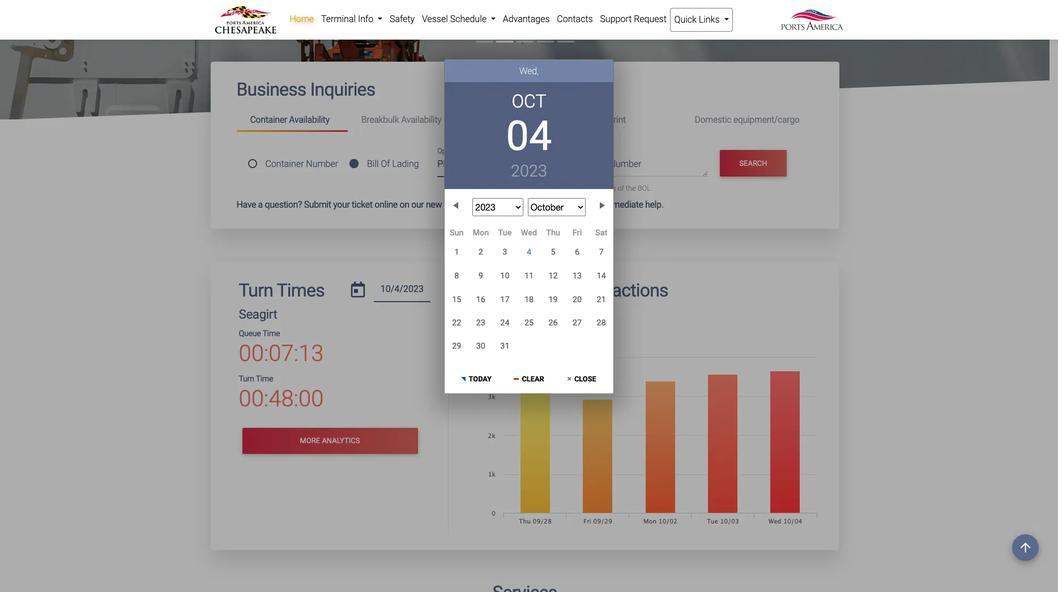 Task type: vqa. For each thing, say whether or not it's contained in the screenshot.


Task type: locate. For each thing, give the bounding box(es) containing it.
breakbulk
[[361, 114, 399, 125]]

0 horizontal spatial lading
[[392, 158, 419, 169]]

1 the from the left
[[564, 184, 574, 193]]

10/23/2023 cell
[[469, 311, 493, 335]]

10/26/2023 cell
[[541, 311, 565, 335]]

fri
[[573, 228, 582, 238]]

4 down wed
[[527, 248, 531, 257]]

advantages
[[503, 14, 550, 24]]

container
[[250, 114, 287, 125], [265, 158, 304, 169]]

home
[[290, 14, 314, 24]]

2 availability from the left
[[401, 114, 442, 125]]

10/25/2023 cell
[[517, 311, 541, 335]]

leave off the first 4 letters of the bol
[[533, 184, 651, 193]]

1 vertical spatial container
[[265, 158, 304, 169]]

0 vertical spatial 4
[[590, 184, 594, 193]]

00:07:13
[[239, 340, 324, 367]]

time inside queue time 00:07:13
[[263, 329, 280, 339]]

have a question? submit your ticket online on our new customer support request page and get immediate help.
[[237, 200, 664, 210]]

1 availability from the left
[[289, 114, 330, 125]]

11
[[524, 271, 534, 281]]

container up question?
[[265, 158, 304, 169]]

availability down business inquiries at left
[[289, 114, 330, 125]]

your
[[333, 200, 350, 210]]

turn up 00:48:00
[[239, 374, 254, 384]]

8
[[454, 271, 459, 281]]

4 right first on the right top of page
[[590, 184, 594, 193]]

10/1/2023 cell
[[445, 241, 469, 264]]

container number
[[265, 158, 338, 169]]

10/7/2023 cell
[[589, 241, 613, 264]]

vessel
[[422, 14, 448, 24]]

close
[[574, 375, 596, 384]]

number up the bol
[[609, 159, 642, 169]]

10/10/2023 cell
[[493, 265, 517, 288]]

a
[[258, 200, 263, 210]]

have
[[237, 200, 256, 210]]

schedule
[[450, 14, 487, 24]]

inquiries
[[310, 79, 375, 100]]

22
[[452, 318, 461, 328]]

enter
[[533, 159, 554, 169]]

1 horizontal spatial the
[[626, 184, 636, 193]]

truck
[[523, 280, 566, 302]]

leave
[[533, 184, 552, 193]]

request
[[634, 14, 667, 24], [517, 200, 549, 210]]

10/18/2023 cell
[[517, 288, 541, 311]]

10/27/2023 cell
[[565, 311, 589, 335]]

economic engine image
[[0, 0, 1050, 294]]

grid containing sun
[[445, 228, 613, 358]]

support right contacts
[[600, 14, 632, 24]]

page
[[551, 200, 570, 210]]

time right queue
[[263, 329, 280, 339]]

customer
[[444, 200, 482, 210]]

of right 'letters'
[[618, 184, 624, 193]]

21
[[597, 295, 606, 305]]

search button
[[720, 150, 787, 177]]

availability for container availability
[[289, 114, 330, 125]]

0 horizontal spatial availability
[[289, 114, 330, 125]]

lading
[[392, 158, 419, 169], [580, 159, 607, 169]]

1 vertical spatial support
[[484, 200, 515, 210]]

2 turn from the top
[[239, 374, 254, 384]]

00:48:00
[[239, 386, 324, 412]]

availability right breakbulk
[[401, 114, 442, 125]]

support inside '04' main content
[[484, 200, 515, 210]]

bill left of
[[367, 158, 379, 169]]

0 horizontal spatial 4
[[527, 248, 531, 257]]

0 horizontal spatial support
[[484, 200, 515, 210]]

19
[[549, 295, 558, 305]]

number up submit at the left of page
[[306, 158, 338, 169]]

equipment/cargo
[[733, 114, 800, 125]]

links
[[699, 14, 720, 25]]

turn up 'seagirt'
[[239, 280, 273, 302]]

1 horizontal spatial of
[[618, 184, 624, 193]]

request down "leave"
[[517, 200, 549, 210]]

1 vertical spatial request
[[517, 200, 549, 210]]

1 horizontal spatial request
[[634, 14, 667, 24]]

the left the bol
[[626, 184, 636, 193]]

1 horizontal spatial support
[[600, 14, 632, 24]]

0 vertical spatial support
[[600, 14, 632, 24]]

mon
[[473, 228, 489, 238]]

online
[[375, 200, 398, 210]]

2 the from the left
[[626, 184, 636, 193]]

terminal info
[[321, 14, 376, 24]]

1 horizontal spatial availability
[[401, 114, 442, 125]]

1 vertical spatial time
[[256, 374, 273, 384]]

the right off
[[564, 184, 574, 193]]

turn for turn time 00:48:00
[[239, 374, 254, 384]]

info
[[358, 14, 373, 24]]

time up 00:48:00
[[256, 374, 273, 384]]

1 vertical spatial of
[[618, 184, 624, 193]]

lading right of
[[392, 158, 419, 169]]

turn inside the turn time 00:48:00
[[239, 374, 254, 384]]

1 turn from the top
[[239, 280, 273, 302]]

and
[[572, 200, 586, 210]]

6
[[575, 248, 580, 257]]

0 horizontal spatial the
[[564, 184, 574, 193]]

10/22/2023 cell
[[445, 311, 469, 335]]

10/19/2023 cell
[[541, 288, 565, 311]]

vessel schedule link
[[418, 8, 499, 31]]

grid
[[445, 228, 613, 358]]

time inside the turn time 00:48:00
[[256, 374, 273, 384]]

advantages link
[[499, 8, 553, 31]]

14
[[597, 271, 606, 281]]

more analytics
[[300, 437, 360, 445]]

container down business
[[250, 114, 287, 125]]

on
[[400, 200, 409, 210]]

0 vertical spatial container
[[250, 114, 287, 125]]

terminal info link
[[318, 8, 386, 31]]

10/9/2023 cell
[[469, 265, 493, 288]]

10/15/2023 cell
[[445, 288, 469, 311]]

1 horizontal spatial bill
[[556, 159, 568, 169]]

1 vertical spatial 4
[[527, 248, 531, 257]]

10/16/2023 cell
[[469, 288, 493, 311]]

0 vertical spatial time
[[263, 329, 280, 339]]

9
[[479, 271, 483, 281]]

10/4/2023 cell
[[517, 240, 541, 265]]

help.
[[645, 200, 664, 210]]

5
[[551, 248, 555, 257]]

seagirt
[[239, 307, 277, 322]]

0 horizontal spatial request
[[517, 200, 549, 210]]

ticket
[[352, 200, 373, 210]]

availability for breakbulk availability
[[401, 114, 442, 125]]

business inquiries
[[237, 79, 375, 100]]

1 horizontal spatial 4
[[590, 184, 594, 193]]

0 vertical spatial turn
[[239, 280, 273, 302]]

lading up leave off the first 4 letters of the bol at top right
[[580, 159, 607, 169]]

1 vertical spatial turn
[[239, 374, 254, 384]]

0 horizontal spatial of
[[570, 159, 578, 169]]

queue time 00:07:13
[[239, 329, 324, 367]]

eir reprint
[[584, 114, 626, 125]]

10/31/2023 cell
[[493, 335, 517, 358]]

10/3/2023 cell
[[493, 241, 517, 264]]

container for container availability
[[250, 114, 287, 125]]

10/28/2023 cell
[[589, 311, 613, 335]]

vessel schedule
[[422, 14, 489, 24]]

container for container number
[[265, 158, 304, 169]]

more analytics link
[[242, 428, 418, 454]]

10/29/2023 cell
[[445, 335, 469, 358]]

request left "quick" at the right top of page
[[634, 14, 667, 24]]

customer support request link
[[444, 200, 549, 210]]

bol
[[638, 184, 651, 193]]

10/5/2023 cell
[[541, 241, 565, 264]]

bill right enter
[[556, 159, 568, 169]]

support up tue
[[484, 200, 515, 210]]

of up first on the right top of page
[[570, 159, 578, 169]]

submit
[[304, 200, 331, 210]]

10/20/2023 cell
[[565, 288, 589, 311]]

daily truck transactions
[[482, 280, 668, 302]]

booking/edo link
[[459, 110, 570, 130]]



Task type: describe. For each thing, give the bounding box(es) containing it.
oct
[[512, 91, 546, 112]]

enter bill of lading number
[[533, 159, 642, 169]]

question?
[[265, 200, 302, 210]]

transactions
[[569, 280, 668, 302]]

bill of lading
[[367, 158, 419, 169]]

20
[[573, 295, 582, 305]]

16
[[476, 295, 485, 305]]

support inside support request link
[[600, 14, 632, 24]]

04
[[506, 112, 552, 160]]

18
[[524, 295, 534, 305]]

container availability
[[250, 114, 330, 125]]

our
[[411, 200, 424, 210]]

wed,
[[519, 65, 539, 76]]

wed
[[521, 228, 537, 238]]

thu
[[546, 228, 560, 238]]

contacts link
[[553, 8, 597, 31]]

queue
[[239, 329, 261, 339]]

letters
[[596, 184, 616, 193]]

domestic equipment/cargo
[[695, 114, 800, 125]]

0 horizontal spatial bill
[[367, 158, 379, 169]]

Pickup Date text field
[[437, 155, 516, 177]]

27
[[573, 318, 582, 328]]

tue
[[498, 228, 512, 238]]

10/30/2023 cell
[[469, 335, 493, 358]]

28
[[597, 318, 606, 328]]

30
[[476, 342, 485, 351]]

0 vertical spatial request
[[634, 14, 667, 24]]

2
[[479, 248, 483, 257]]

10/6/2023 cell
[[565, 241, 589, 264]]

breakbulk availability
[[361, 114, 442, 125]]

breakbulk availability link
[[348, 110, 459, 130]]

new
[[426, 200, 442, 210]]

eir
[[584, 114, 596, 125]]

times
[[277, 280, 325, 302]]

23
[[476, 318, 485, 328]]

off
[[554, 184, 563, 193]]

10/21/2023 cell
[[589, 288, 613, 311]]

more
[[300, 437, 320, 445]]

quick links
[[674, 14, 722, 25]]

oct 04 2023
[[506, 91, 552, 180]]

29
[[452, 342, 461, 351]]

10/14/2023 cell
[[589, 265, 613, 288]]

of
[[381, 158, 390, 169]]

close button
[[556, 366, 608, 391]]

10
[[500, 271, 510, 281]]

first
[[576, 184, 588, 193]]

terminal
[[321, 14, 356, 24]]

17
[[500, 295, 510, 305]]

eir reprint link
[[570, 110, 681, 130]]

request inside '04' main content
[[517, 200, 549, 210]]

turn times
[[239, 280, 325, 302]]

0 horizontal spatial number
[[306, 158, 338, 169]]

get
[[588, 200, 600, 210]]

13
[[573, 271, 582, 281]]

1 horizontal spatial lading
[[580, 159, 607, 169]]

search
[[739, 159, 767, 168]]

daily
[[482, 280, 519, 302]]

3
[[503, 248, 507, 257]]

7
[[599, 248, 604, 257]]

1
[[454, 248, 459, 257]]

10/2/2023 cell
[[469, 241, 493, 264]]

0 vertical spatial of
[[570, 159, 578, 169]]

4 inside cell
[[527, 248, 531, 257]]

turn time 00:48:00
[[239, 374, 324, 412]]

go to top image
[[1012, 535, 1039, 561]]

10/13/2023 cell
[[565, 265, 589, 288]]

turn for turn times
[[239, 280, 273, 302]]

25
[[524, 318, 534, 328]]

business
[[237, 79, 306, 100]]

analytics
[[322, 437, 360, 445]]

today
[[469, 375, 492, 384]]

immediate
[[602, 200, 643, 210]]

time for 00:48:00
[[256, 374, 273, 384]]

time for 00:07:13
[[263, 329, 280, 339]]

24
[[500, 318, 510, 328]]

sun
[[450, 228, 464, 238]]

calendar day image
[[351, 282, 365, 298]]

12
[[549, 271, 558, 281]]

support request link
[[597, 8, 670, 31]]

safety link
[[386, 8, 418, 31]]

10/8/2023 cell
[[445, 265, 469, 288]]

10/12/2023 cell
[[541, 265, 565, 288]]

domestic
[[695, 114, 731, 125]]

grid inside '04' main content
[[445, 228, 613, 358]]

1 horizontal spatial number
[[609, 159, 642, 169]]

booking/edo
[[472, 114, 524, 125]]

clear button
[[503, 366, 555, 391]]

2023
[[511, 161, 547, 180]]

sat
[[595, 228, 607, 238]]

home link
[[286, 8, 318, 31]]

10/11/2023 cell
[[517, 265, 541, 288]]

domestic equipment/cargo link
[[681, 110, 813, 130]]

04 main content
[[0, 0, 1058, 593]]

quick
[[674, 14, 697, 25]]

contacts
[[557, 14, 593, 24]]

10/24/2023 cell
[[493, 311, 517, 335]]

Enter Bill of Lading Number text field
[[533, 158, 708, 177]]

10/17/2023 cell
[[493, 288, 517, 311]]

quick links link
[[670, 8, 733, 32]]



